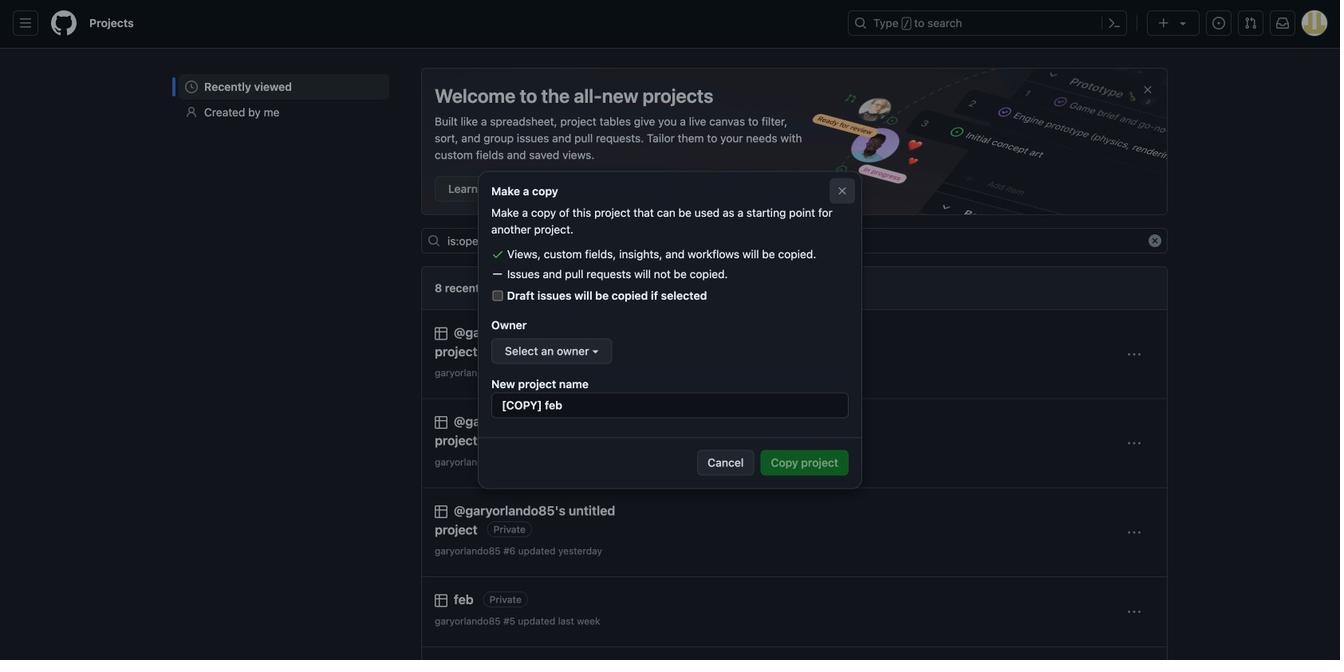 Task type: vqa. For each thing, say whether or not it's contained in the screenshot.
bottom triangle down icon
no



Task type: describe. For each thing, give the bounding box(es) containing it.
homepage image
[[51, 10, 77, 36]]

notifications image
[[1276, 17, 1289, 30]]

2 table image from the top
[[435, 417, 448, 429]]

close image
[[1142, 83, 1154, 96]]

kebab horizontal image for 3rd table icon from the bottom
[[1128, 438, 1141, 450]]

command palette image
[[1108, 17, 1121, 30]]

issue opened image
[[1213, 17, 1225, 30]]

3 table image from the top
[[435, 506, 448, 518]]

Name field
[[491, 393, 849, 418]]

close image
[[836, 185, 849, 197]]



Task type: locate. For each thing, give the bounding box(es) containing it.
1 kebab horizontal image from the top
[[1128, 348, 1141, 361]]

kebab horizontal image
[[1128, 527, 1141, 540], [1128, 606, 1141, 619]]

1 vertical spatial kebab horizontal image
[[1128, 606, 1141, 619]]

clock image
[[185, 81, 198, 93]]

2 kebab horizontal image from the top
[[1128, 606, 1141, 619]]

person image
[[185, 106, 198, 119]]

4 table image from the top
[[435, 595, 448, 608]]

None checkbox
[[491, 291, 504, 301]]

kebab horizontal image
[[1128, 348, 1141, 361], [1128, 438, 1141, 450]]

dash image
[[491, 268, 504, 281]]

triangle down image
[[1177, 17, 1189, 30]]

list
[[172, 68, 396, 132]]

search image
[[428, 235, 440, 247]]

plus image
[[1157, 17, 1170, 30]]

0 vertical spatial kebab horizontal image
[[1128, 527, 1141, 540]]

table image
[[435, 327, 448, 340], [435, 417, 448, 429], [435, 506, 448, 518], [435, 595, 448, 608]]

1 table image from the top
[[435, 327, 448, 340]]

1 vertical spatial kebab horizontal image
[[1128, 438, 1141, 450]]

git pull request image
[[1244, 17, 1257, 30]]

2 kebab horizontal image from the top
[[1128, 438, 1141, 450]]

clear image
[[1149, 235, 1161, 247]]

0 vertical spatial kebab horizontal image
[[1128, 348, 1141, 361]]

kebab horizontal image for 4th table icon from the bottom
[[1128, 348, 1141, 361]]

Search all projects text field
[[421, 228, 1168, 254]]

green checkmark image
[[491, 248, 504, 261]]

1 kebab horizontal image from the top
[[1128, 527, 1141, 540]]



